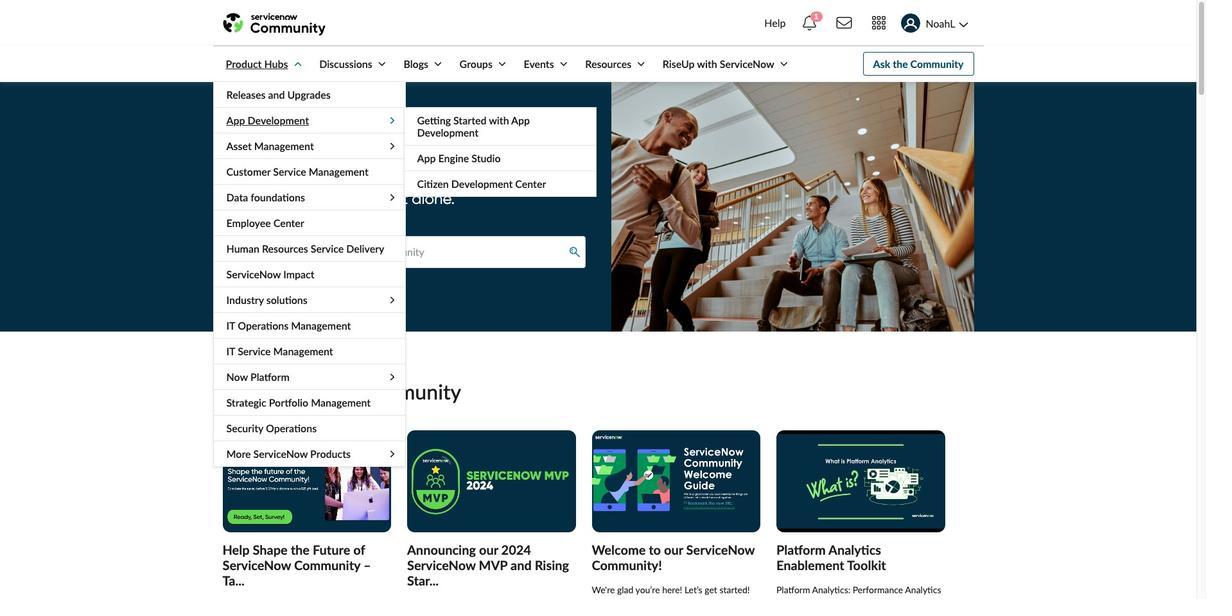 Task type: vqa. For each thing, say whether or not it's contained in the screenshot.
connect
yes



Task type: locate. For each thing, give the bounding box(es) containing it.
the right the ask
[[893, 58, 908, 70]]

resources
[[585, 58, 632, 70], [262, 243, 308, 255]]

performance
[[853, 585, 903, 596]]

our up 'here!'
[[664, 543, 683, 558]]

releases
[[226, 89, 266, 101]]

industry
[[226, 294, 264, 306]]

started
[[453, 114, 487, 127]]

1 vertical spatial welcome
[[592, 543, 646, 558]]

analytics right performance
[[905, 585, 941, 596]]

we're glad you're here! let's get started!
[[592, 585, 750, 600]]

platform down enablement
[[777, 585, 810, 596]]

1 horizontal spatial with
[[489, 114, 509, 127]]

welcome inside welcome to our servicenow community!
[[592, 543, 646, 558]]

management for it service management
[[273, 346, 333, 358]]

analytics inside platform analytics enablement toolkit
[[829, 543, 881, 558]]

help shape the future of servicenow community – ta...
[[223, 543, 371, 589]]

help left 1
[[765, 17, 786, 29]]

1 our from the left
[[479, 543, 498, 558]]

and inside announcing our 2024 servicenow mvp and rising star...
[[511, 558, 532, 574]]

1 vertical spatial analytics
[[905, 585, 941, 596]]

1 horizontal spatial and
[[466, 167, 494, 185]]

menu containing releases and upgrades
[[213, 82, 596, 468]]

1 vertical spatial with
[[489, 114, 509, 127]]

citizen development center link
[[404, 171, 596, 197]]

0 horizontal spatial to
[[313, 167, 327, 185]]

citizen
[[417, 178, 449, 190]]

1 horizontal spatial the
[[893, 58, 908, 70]]

menu containing getting started with app development
[[404, 107, 596, 197]]

0 vertical spatial to
[[313, 167, 327, 185]]

groups link
[[447, 46, 509, 82]]

help up ta...
[[223, 543, 250, 558]]

welcome back, noahl!
[[223, 117, 550, 156]]

platform down it service management
[[250, 371, 289, 383]]

share,
[[420, 167, 462, 185]]

with right riseup
[[697, 58, 717, 70]]

app development link
[[214, 108, 405, 133]]

1 vertical spatial platform
[[777, 543, 826, 558]]

2 vertical spatial service
[[238, 346, 271, 358]]

our
[[479, 543, 498, 558], [664, 543, 683, 558]]

our inside announcing our 2024 servicenow mvp and rising star...
[[479, 543, 498, 558]]

events
[[524, 58, 554, 70]]

1 horizontal spatial welcome
[[592, 543, 646, 558]]

getting started with app development link
[[404, 108, 596, 145]]

1 horizontal spatial center
[[515, 178, 546, 190]]

engine
[[438, 152, 469, 164]]

app for app engine studio
[[417, 152, 436, 164]]

1 vertical spatial the
[[291, 543, 310, 558]]

app up app engine studio link
[[511, 114, 530, 127]]

1 vertical spatial it
[[226, 346, 235, 358]]

0 horizontal spatial with
[[223, 190, 252, 208]]

and
[[268, 89, 285, 101], [466, 167, 494, 185], [511, 558, 532, 574]]

management down it operations management link
[[273, 346, 333, 358]]

analytics
[[829, 543, 881, 558], [905, 585, 941, 596]]

1 vertical spatial to
[[649, 543, 661, 558]]

2 horizontal spatial app
[[511, 114, 530, 127]]

1 horizontal spatial our
[[664, 543, 683, 558]]

1 horizontal spatial app
[[417, 152, 436, 164]]

platform inside menu
[[250, 371, 289, 383]]

with right started at left top
[[489, 114, 509, 127]]

management up security operations link
[[311, 397, 371, 409]]

0 horizontal spatial center
[[273, 217, 304, 229]]

and up app development
[[268, 89, 285, 101]]

the
[[893, 58, 908, 70], [291, 543, 310, 558]]

0 horizontal spatial and
[[268, 89, 285, 101]]

servicenow impact
[[226, 268, 314, 281]]

1 vertical spatial operations
[[266, 423, 317, 435]]

more
[[226, 448, 251, 461]]

products
[[310, 448, 351, 461]]

riseup with servicenow link
[[650, 46, 791, 82]]

industry solutions
[[226, 294, 308, 306]]

announcing our 2024 servicenow mvp and rising star... link
[[407, 543, 569, 589]]

service up the servicenow impact link
[[311, 243, 344, 255]]

in
[[334, 380, 351, 405]]

0 vertical spatial service
[[273, 166, 306, 178]]

service
[[273, 166, 306, 178], [311, 243, 344, 255], [238, 346, 271, 358]]

platform for platform analytics enablement toolkit
[[777, 543, 826, 558]]

app development
[[226, 114, 309, 127]]

now
[[226, 371, 248, 383]]

let's
[[685, 585, 702, 596]]

center down app engine studio link
[[515, 178, 546, 190]]

0 vertical spatial welcome
[[223, 117, 356, 156]]

1 vertical spatial resources
[[262, 243, 308, 255]]

human resources service delivery
[[226, 243, 384, 255]]

help for help
[[765, 17, 786, 29]]

0 vertical spatial resources
[[585, 58, 632, 70]]

toolkit
[[847, 558, 886, 574]]

you're
[[636, 585, 660, 596]]

upgrades
[[287, 89, 331, 101]]

solutions
[[266, 294, 308, 306]]

and down studio
[[466, 167, 494, 185]]

welcome up customer service management
[[223, 117, 356, 156]]

menu bar
[[213, 46, 791, 468]]

menu inside menu
[[404, 107, 596, 197]]

1 it from the top
[[226, 320, 235, 332]]

foundations
[[251, 191, 305, 204]]

product hubs link
[[213, 46, 304, 82]]

and inside menu bar
[[268, 89, 285, 101]]

center down others.
[[273, 217, 304, 229]]

getting
[[417, 114, 451, 127]]

more servicenow products
[[226, 448, 351, 461]]

to inside 'you're ready to thrive, learn, share, and connect with others. and you're not alone.'
[[313, 167, 327, 185]]

platform up analytics:
[[777, 543, 826, 558]]

service up "foundations"
[[273, 166, 306, 178]]

our left 2024
[[479, 543, 498, 558]]

enablement
[[777, 558, 844, 574]]

0 horizontal spatial help
[[223, 543, 250, 558]]

0 horizontal spatial app
[[226, 114, 245, 127]]

announcing our 2024 servicenow mvp and rising star...
[[407, 543, 569, 589]]

1 horizontal spatial analytics
[[905, 585, 941, 596]]

0 horizontal spatial analytics
[[829, 543, 881, 558]]

and
[[307, 190, 335, 208]]

operations down portfolio
[[266, 423, 317, 435]]

menu bar containing product hubs
[[213, 46, 791, 468]]

get
[[705, 585, 717, 596]]

operations inside it operations management link
[[238, 320, 289, 332]]

0 horizontal spatial resources
[[262, 243, 308, 255]]

2 vertical spatial with
[[223, 190, 252, 208]]

the right shape
[[291, 543, 310, 558]]

discussions link
[[306, 46, 388, 82]]

welcome up glad
[[592, 543, 646, 558]]

and inside 'you're ready to thrive, learn, share, and connect with others. and you're not alone.'
[[466, 167, 494, 185]]

2 vertical spatial platform
[[777, 585, 810, 596]]

it down industry
[[226, 320, 235, 332]]

0 vertical spatial help
[[765, 17, 786, 29]]

analytics:
[[812, 585, 851, 596]]

2 vertical spatial and
[[511, 558, 532, 574]]

development down studio
[[451, 178, 513, 190]]

with
[[697, 58, 717, 70], [489, 114, 509, 127], [223, 190, 252, 208]]

events link
[[511, 46, 570, 82]]

operations for security
[[266, 423, 317, 435]]

with down you're
[[223, 190, 252, 208]]

data
[[226, 191, 248, 204]]

1 vertical spatial and
[[466, 167, 494, 185]]

platform inside platform analytics: performance analytics
[[777, 585, 810, 596]]

None submit
[[565, 243, 585, 262]]

service for customer service management
[[273, 166, 306, 178]]

it for it operations management
[[226, 320, 235, 332]]

management for strategic portfolio management
[[311, 397, 371, 409]]

getting started with app development
[[417, 114, 530, 139]]

app up share,
[[417, 152, 436, 164]]

and right mvp
[[511, 558, 532, 574]]

0 horizontal spatial welcome
[[223, 117, 356, 156]]

shape
[[253, 543, 288, 558]]

announcing
[[407, 543, 476, 558]]

1 vertical spatial help
[[223, 543, 250, 558]]

servicenow inside announcing our 2024 servicenow mvp and rising star...
[[407, 558, 476, 574]]

2 horizontal spatial service
[[311, 243, 344, 255]]

0 vertical spatial analytics
[[829, 543, 881, 558]]

help inside help shape the future of servicenow community – ta...
[[223, 543, 250, 558]]

app engine studio link
[[404, 146, 596, 171]]

menu
[[213, 82, 596, 468], [404, 107, 596, 197]]

0 horizontal spatial the
[[291, 543, 310, 558]]

riseup
[[663, 58, 695, 70]]

platform inside platform analytics enablement toolkit
[[777, 543, 826, 558]]

1 horizontal spatial to
[[649, 543, 661, 558]]

help shape the future of servicenow community – ta... link
[[223, 543, 371, 589]]

management up customer service management
[[254, 140, 314, 152]]

0 vertical spatial it
[[226, 320, 235, 332]]

started!
[[720, 585, 750, 596]]

0 vertical spatial and
[[268, 89, 285, 101]]

service for it service management
[[238, 346, 271, 358]]

1 vertical spatial service
[[311, 243, 344, 255]]

operations inside security operations link
[[266, 423, 317, 435]]

we're
[[592, 585, 615, 596]]

2 horizontal spatial and
[[511, 558, 532, 574]]

1 vertical spatial center
[[273, 217, 304, 229]]

to up you're
[[649, 543, 661, 558]]

1 horizontal spatial service
[[273, 166, 306, 178]]

2 it from the top
[[226, 346, 235, 358]]

discussions
[[319, 58, 372, 70]]

analytics up platform analytics: performance analytics at the right of page
[[829, 543, 881, 558]]

1 vertical spatial community
[[356, 380, 461, 405]]

2 vertical spatial community
[[294, 558, 360, 574]]

management
[[254, 140, 314, 152], [309, 166, 369, 178], [291, 320, 351, 332], [273, 346, 333, 358], [311, 397, 371, 409]]

development up engine
[[417, 127, 479, 139]]

0 horizontal spatial our
[[479, 543, 498, 558]]

to up and
[[313, 167, 327, 185]]

0 vertical spatial with
[[697, 58, 717, 70]]

0 vertical spatial center
[[515, 178, 546, 190]]

2 horizontal spatial with
[[697, 58, 717, 70]]

0 vertical spatial platform
[[250, 371, 289, 383]]

2 our from the left
[[664, 543, 683, 558]]

of
[[353, 543, 365, 558]]

welcome to our servicenow community!
[[592, 543, 755, 574]]

app up asset
[[226, 114, 245, 127]]

releases and upgrades link
[[214, 82, 405, 107]]

data foundations
[[226, 191, 305, 204]]

development
[[248, 114, 309, 127], [417, 127, 479, 139], [451, 178, 513, 190]]

welcome to our servicenow community! image
[[592, 431, 760, 533]]

community inside help shape the future of servicenow community – ta...
[[294, 558, 360, 574]]

resources link
[[572, 46, 648, 82]]

operations down industry solutions
[[238, 320, 289, 332]]

future
[[313, 543, 350, 558]]

service up now platform
[[238, 346, 271, 358]]

0 vertical spatial operations
[[238, 320, 289, 332]]

it up now
[[226, 346, 235, 358]]

asset management link
[[214, 134, 405, 159]]

servicenow
[[720, 58, 774, 70], [226, 268, 281, 281], [253, 448, 308, 461], [686, 543, 755, 558], [223, 558, 291, 574], [407, 558, 476, 574]]

platform analytics enablement toolkit
[[777, 543, 886, 574]]

customer service management link
[[214, 159, 405, 184]]

operations
[[238, 320, 289, 332], [266, 423, 317, 435]]

management down industry solutions link
[[291, 320, 351, 332]]

development for app
[[248, 114, 309, 127]]

1 horizontal spatial help
[[765, 17, 786, 29]]

0 vertical spatial community
[[911, 58, 964, 70]]

development down releases and upgrades at the top
[[248, 114, 309, 127]]

0 horizontal spatial service
[[238, 346, 271, 358]]

it operations management
[[226, 320, 351, 332]]

platform for platform analytics: performance analytics
[[777, 585, 810, 596]]

management up and
[[309, 166, 369, 178]]



Task type: describe. For each thing, give the bounding box(es) containing it.
0 vertical spatial the
[[893, 58, 908, 70]]

product
[[226, 58, 262, 70]]

asset
[[226, 140, 252, 152]]

help shape the future of servicenow community – take our survey! image
[[223, 431, 391, 533]]

1
[[814, 12, 819, 21]]

menu for product hubs
[[213, 82, 596, 468]]

back,
[[363, 117, 443, 156]]

operations for it
[[238, 320, 289, 332]]

app engine studio
[[417, 152, 501, 164]]

employee
[[226, 217, 271, 229]]

customer
[[226, 166, 271, 178]]

app inside getting started with app development
[[511, 114, 530, 127]]

help link
[[761, 5, 790, 41]]

human resources service delivery link
[[214, 236, 405, 261]]

it for it service management
[[226, 346, 235, 358]]

security operations link
[[214, 416, 405, 441]]

here!
[[662, 585, 682, 596]]

with inside 'you're ready to thrive, learn, share, and connect with others. and you're not alone.'
[[223, 190, 252, 208]]

platform analytics enablement toolkit image
[[777, 431, 945, 533]]

product hubs
[[226, 58, 288, 70]]

noahl image
[[901, 14, 920, 33]]

management for it operations management
[[291, 320, 351, 332]]

releases and upgrades
[[226, 89, 331, 101]]

strategic portfolio management
[[226, 397, 371, 409]]

–
[[364, 558, 371, 574]]

others.
[[256, 190, 303, 208]]

you're ready to thrive, learn, share, and connect with others. and you're not alone.
[[223, 167, 556, 208]]

human
[[226, 243, 259, 255]]

to inside welcome to our servicenow community!
[[649, 543, 661, 558]]

servicenow inside help shape the future of servicenow community – ta...
[[223, 558, 291, 574]]

ask the community link
[[863, 52, 974, 76]]

resources inside menu
[[262, 243, 308, 255]]

strategic portfolio management link
[[214, 391, 405, 416]]

data foundations link
[[214, 185, 405, 210]]

employee center
[[226, 217, 304, 229]]

community!
[[592, 558, 662, 574]]

hubs
[[264, 58, 288, 70]]

studio
[[472, 152, 501, 164]]

our inside welcome to our servicenow community!
[[664, 543, 683, 558]]

2024
[[501, 543, 531, 558]]

welcome for welcome back, noahl!
[[223, 117, 356, 156]]

noahl
[[926, 17, 955, 29]]

riseup with servicenow
[[663, 58, 774, 70]]

ask
[[873, 58, 890, 70]]

menu for app development
[[404, 107, 596, 197]]

ta...
[[223, 574, 245, 589]]

delivery
[[346, 243, 384, 255]]

asset management
[[226, 140, 314, 152]]

servicenow impact link
[[214, 262, 405, 287]]

blogs link
[[391, 46, 444, 82]]

now platform
[[226, 371, 289, 383]]

portfolio
[[269, 397, 308, 409]]

help for help shape the future of servicenow community – ta...
[[223, 543, 250, 558]]

welcome for welcome to our servicenow community!
[[592, 543, 646, 558]]

you're
[[339, 190, 381, 208]]

not
[[384, 190, 408, 208]]

impact
[[283, 268, 314, 281]]

with inside getting started with app development
[[489, 114, 509, 127]]

management for customer service management
[[309, 166, 369, 178]]

strategic
[[226, 397, 266, 409]]

the inside help shape the future of servicenow community – ta...
[[291, 543, 310, 558]]

now platform link
[[214, 365, 405, 390]]

more servicenow products link
[[214, 442, 405, 467]]

Search text field
[[315, 237, 585, 268]]

customer service management
[[226, 166, 369, 178]]

thrive,
[[331, 167, 373, 185]]

analytics inside platform analytics: performance analytics
[[905, 585, 941, 596]]

security operations
[[226, 423, 317, 435]]

it operations management link
[[214, 313, 405, 338]]

glad
[[617, 585, 634, 596]]

security
[[226, 423, 263, 435]]

1 horizontal spatial resources
[[585, 58, 632, 70]]

what's new in community
[[223, 380, 461, 405]]

platform analytics: performance analytics
[[777, 585, 941, 600]]

ready
[[268, 167, 309, 185]]

development inside getting started with app development
[[417, 127, 479, 139]]

noahl button
[[896, 5, 974, 41]]

welcome to our servicenow community! link
[[592, 543, 755, 574]]

servicenow inside welcome to our servicenow community!
[[686, 543, 755, 558]]

development for citizen
[[451, 178, 513, 190]]

noahl!
[[451, 117, 550, 156]]

platform analytics enablement toolkit link
[[777, 543, 886, 574]]

connect
[[498, 167, 556, 185]]

announcing our 2024 servicenow mvp and rising star awardees image
[[407, 431, 576, 533]]

mvp
[[479, 558, 508, 574]]

ask the community
[[873, 58, 964, 70]]

star...
[[407, 574, 439, 589]]

groups
[[460, 58, 493, 70]]

citizen development center
[[417, 178, 546, 190]]

app for app development
[[226, 114, 245, 127]]



